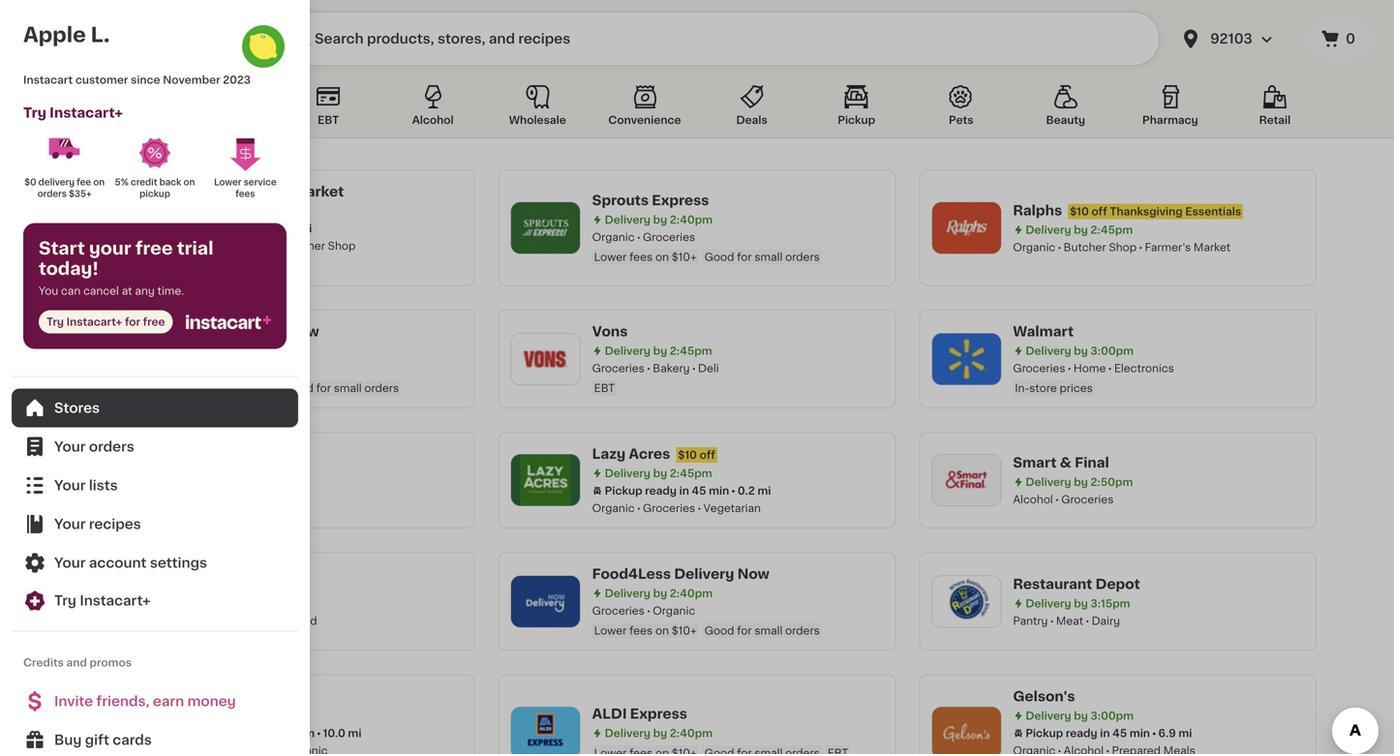 Task type: describe. For each thing, give the bounding box(es) containing it.
$0 delivery fee on orders $35+
[[24, 178, 107, 199]]

pickup for 6.9 mi
[[1026, 728, 1064, 739]]

2 vertical spatial 3:15pm
[[275, 728, 315, 739]]

credits
[[23, 658, 64, 668]]

small for sprouts express
[[755, 252, 783, 262]]

start your free trial today! you can cancel at any time.
[[39, 240, 214, 296]]

3:15pm for restaurant depot
[[1091, 598, 1131, 609]]

delivery down 'instacart plus' image at the left top
[[184, 346, 230, 356]]

min for 2:45pm
[[709, 486, 730, 496]]

fee
[[77, 178, 91, 187]]

time.
[[157, 286, 184, 296]]

organic butcher shop farmer's market
[[1013, 242, 1231, 253]]

credits and promos element
[[12, 682, 298, 755]]

meat
[[1057, 616, 1084, 626]]

2:40pm for ralphs
[[249, 346, 292, 356]]

ready for delivery by 3:00pm
[[1066, 728, 1098, 739]]

delivery down money
[[184, 711, 230, 722]]

good for food4less delivery now
[[705, 626, 735, 636]]

5%
[[115, 178, 129, 187]]

stores
[[54, 401, 100, 415]]

delivery by 2:50pm
[[1026, 477, 1134, 488]]

6.9 mi
[[1159, 728, 1193, 739]]

pharmacy button
[[1129, 81, 1213, 138]]

groceries inside groceries organic lower fees on $10+ good for small orders
[[592, 606, 645, 617]]

try instacart+ link
[[12, 583, 298, 619]]

ralphs $10 off thanksgiving essentials
[[1013, 204, 1242, 217]]

delivery up alcohol groceries
[[1026, 477, 1072, 488]]

retail
[[1260, 115, 1291, 125]]

delivery by 2:40pm for sprouts
[[605, 215, 713, 225]]

ralphs for ralphs delivery now
[[171, 325, 221, 339]]

pickup ready by 3:15pm 10.0 mi
[[184, 728, 362, 739]]

$10+ for sprouts express
[[672, 252, 697, 262]]

electronics
[[1115, 363, 1175, 374]]

try for you can cancel at any time.
[[46, 317, 64, 327]]

fees inside lower service fees
[[236, 190, 255, 199]]

delivery by 2:40pm for aldi
[[605, 728, 713, 739]]

alcohol for alcohol
[[412, 115, 454, 125]]

lists
[[89, 479, 118, 493]]

delivery up lower fees on $10+ good for small orders
[[224, 325, 284, 339]]

delivery by 3:15pm for restaurant depot
[[1026, 598, 1131, 609]]

lazy
[[592, 448, 626, 461]]

your
[[89, 240, 131, 257]]

ready for delivery by 2:45pm
[[645, 486, 677, 496]]

home
[[1074, 363, 1107, 374]]

organic groceries lower fees on $10+ good for small orders
[[592, 232, 820, 262]]

min for 3:00pm
[[1130, 728, 1151, 739]]

delivery down restaurant
[[1026, 598, 1072, 609]]

groceries bakery deli ebt
[[592, 363, 719, 394]]

credit
[[131, 178, 157, 187]]

groceries organic lower fees on $10+ good for small orders
[[592, 606, 820, 636]]

food4less delivery now
[[592, 568, 770, 581]]

your for your orders
[[54, 440, 86, 454]]

2:40pm for sprouts
[[670, 215, 713, 225]]

lower fees on $10+ good for small orders
[[173, 383, 399, 394]]

2:45pm for $10
[[1091, 224, 1133, 235]]

1 vertical spatial $10+
[[251, 383, 276, 394]]

on inside groceries organic lower fees on $10+ good for small orders
[[656, 626, 669, 636]]

groceries inside groceries home electronics in-store prices
[[1013, 363, 1066, 374]]

your recipes
[[54, 518, 141, 531]]

10.0
[[323, 728, 346, 739]]

express for aldi express
[[630, 708, 688, 721]]

off inside ralphs $10 off thanksgiving essentials
[[1092, 206, 1108, 217]]

beauty
[[1047, 115, 1086, 125]]

convenience
[[609, 115, 681, 125]]

sprouts for sprouts farmers market delivery by 2:50pm
[[171, 185, 228, 199]]

any
[[135, 286, 155, 296]]

45 for 2:45pm
[[692, 486, 707, 496]]

by up organic butcher shop farmer's market
[[1074, 224, 1089, 235]]

0 vertical spatial try instacart+
[[23, 106, 123, 120]]

instacart image
[[66, 27, 182, 50]]

frozen food
[[251, 616, 317, 626]]

delivery down lazy
[[605, 468, 651, 479]]

vegetarian
[[704, 503, 761, 514]]

pharmacy
[[1143, 115, 1199, 125]]

lower up your orders "link"
[[173, 383, 206, 394]]

retail button
[[1234, 81, 1317, 138]]

deli
[[698, 363, 719, 374]]

you
[[119, 115, 140, 125]]

frozen
[[251, 616, 287, 626]]

0
[[1346, 32, 1356, 46]]

final
[[1075, 456, 1110, 470]]

try for instacart customer since november 2023
[[23, 106, 46, 120]]

in for 2:45pm
[[680, 486, 689, 496]]

by for sprouts express
[[653, 215, 668, 225]]

delivery inside the sprouts farmers market delivery by 2:50pm
[[184, 206, 230, 216]]

$10 inside ralphs $10 off thanksgiving essentials
[[1070, 206, 1089, 217]]

walmart
[[1013, 325, 1074, 339]]

1 horizontal spatial 2:50pm
[[1091, 477, 1134, 488]]

aldi express
[[592, 708, 688, 721]]

convenience button
[[601, 81, 689, 138]]

lower inside organic groceries lower fees on $10+ good for small orders
[[594, 252, 627, 262]]

2:50pm inside the sprouts farmers market delivery by 2:50pm
[[249, 206, 292, 216]]

credits and promos
[[23, 658, 132, 668]]

sprouts express
[[592, 194, 709, 207]]

trial
[[177, 240, 214, 257]]

lazy acres $10 off
[[592, 448, 716, 461]]

instacart+ for you can cancel at any time.
[[67, 317, 122, 327]]

instacart+ for instacart customer since november 2023
[[50, 106, 123, 120]]

fees down ralphs delivery now
[[209, 383, 232, 394]]

fees inside groceries organic lower fees on $10+ good for small orders
[[630, 626, 653, 636]]

1 horizontal spatial butcher
[[1064, 242, 1107, 253]]

buy
[[54, 734, 82, 747]]

instacart
[[23, 75, 73, 85]]

for you
[[98, 115, 140, 125]]

delivery
[[38, 178, 75, 187]]

pickup inside button
[[838, 115, 876, 125]]

orders inside organic groceries lower fees on $10+ good for small orders
[[786, 252, 820, 262]]

your for your account settings
[[54, 556, 86, 570]]

on inside the $0 delivery fee on orders $35+
[[93, 178, 105, 187]]

3:00pm for walmart
[[1091, 346, 1134, 356]]

1 vertical spatial good
[[284, 383, 314, 394]]

on down ralphs delivery now
[[235, 383, 248, 394]]

orders inside groceries organic lower fees on $10+ good for small orders
[[786, 626, 820, 636]]

try instacart+ for free
[[46, 317, 165, 327]]

farmer's
[[1145, 242, 1192, 253]]

pickup ready in 45 min for 2:45pm
[[605, 486, 730, 496]]

groceries inside organic groceries lower fees on $10+ good for small orders
[[643, 232, 696, 243]]

buy gift cards
[[54, 734, 152, 747]]

frozen food link
[[77, 552, 475, 651]]

0.2
[[738, 486, 755, 496]]

groceries inside groceries bakery deli ebt
[[592, 363, 645, 374]]

instacart+ inside the try instacart+ link
[[80, 594, 151, 608]]

ralphs for ralphs $10 off thanksgiving essentials
[[1013, 204, 1063, 217]]

$10 inside lazy acres $10 off
[[678, 450, 697, 461]]

1 vertical spatial delivery by 2:45pm
[[605, 346, 712, 356]]

mi for 6.9 mi
[[1179, 728, 1193, 739]]

2:40pm for aldi
[[670, 728, 713, 739]]

apple
[[23, 25, 86, 45]]

pickup
[[140, 190, 170, 199]]

shop categories tab list
[[77, 81, 1317, 138]]

since
[[131, 75, 160, 85]]

you
[[39, 286, 58, 296]]

$0
[[24, 178, 36, 187]]

by for vons
[[653, 346, 668, 356]]

dairy
[[1092, 616, 1121, 626]]

your for your recipes
[[54, 518, 86, 531]]

cards
[[113, 734, 152, 747]]

1 vertical spatial try instacart+
[[54, 594, 151, 608]]

pickup ready in 45 min for 3:00pm
[[1026, 728, 1151, 739]]

can
[[61, 286, 81, 296]]

for
[[98, 115, 116, 125]]

0 horizontal spatial butcher
[[283, 241, 325, 251]]

invite friends, earn money link
[[12, 682, 298, 721]]

prices
[[1060, 383, 1093, 394]]

invite friends, earn money
[[54, 695, 236, 709]]

back
[[160, 178, 181, 187]]

at
[[122, 286, 132, 296]]

apple l.
[[23, 25, 110, 45]]

and
[[66, 658, 87, 668]]

beauty button
[[1025, 81, 1108, 138]]

by for aldi express
[[653, 728, 668, 739]]

on inside organic groceries lower fees on $10+ good for small orders
[[656, 252, 669, 262]]

organic for organic groceries lower fees on $10+ good for small orders
[[592, 232, 635, 243]]

recipes
[[89, 518, 141, 531]]

butcher shop
[[283, 241, 356, 251]]

organic for organic groceries vegetarian
[[592, 503, 635, 514]]

free inside the start your free trial today! you can cancel at any time.
[[135, 240, 173, 257]]

your orders
[[54, 440, 134, 454]]



Task type: vqa. For each thing, say whether or not it's contained in the screenshot.
the Delivery by 3:15pm related to ALDI
yes



Task type: locate. For each thing, give the bounding box(es) containing it.
by down aldi express at the left
[[653, 728, 668, 739]]

1 vertical spatial now
[[738, 568, 770, 581]]

your account settings
[[54, 556, 207, 570]]

food4less
[[592, 568, 671, 581]]

2:50pm
[[249, 206, 292, 216], [1091, 477, 1134, 488]]

sprouts down convenience
[[592, 194, 649, 207]]

now for ralphs delivery now
[[287, 325, 319, 339]]

0 vertical spatial 2:50pm
[[249, 206, 292, 216]]

1 horizontal spatial $10
[[1070, 206, 1089, 217]]

1 vertical spatial 45
[[1113, 728, 1128, 739]]

0 horizontal spatial in
[[680, 486, 689, 496]]

1 vertical spatial alcohol
[[1013, 494, 1054, 505]]

2 vertical spatial good
[[705, 626, 735, 636]]

1 vertical spatial 2:50pm
[[1091, 477, 1134, 488]]

by for aldi
[[232, 711, 247, 722]]

delivery by 3:15pm down money
[[184, 711, 289, 722]]

6.9
[[1159, 728, 1177, 739]]

3:15pm left 10.0 on the bottom left of the page
[[275, 728, 315, 739]]

0 vertical spatial aldi
[[171, 690, 206, 704]]

delivery down 'gelson's'
[[1026, 711, 1072, 722]]

organic down sprouts express
[[592, 232, 635, 243]]

0 vertical spatial try
[[23, 106, 46, 120]]

0 vertical spatial delivery by 3:00pm
[[1026, 346, 1134, 356]]

organic inside organic groceries lower fees on $10+ good for small orders
[[592, 232, 635, 243]]

wholesale
[[509, 115, 566, 125]]

delivery by 2:40pm down sprouts express
[[605, 215, 713, 225]]

your for your lists
[[54, 479, 86, 493]]

now up groceries organic lower fees on $10+ good for small orders at the bottom of page
[[738, 568, 770, 581]]

on right back on the left top
[[184, 178, 195, 187]]

1 horizontal spatial now
[[738, 568, 770, 581]]

groceries down food4less
[[592, 606, 645, 617]]

your left lists
[[54, 479, 86, 493]]

mi right the 6.9
[[1179, 728, 1193, 739]]

for
[[737, 252, 752, 262], [125, 317, 140, 327], [316, 383, 331, 394], [737, 626, 752, 636]]

ebt
[[318, 115, 339, 125], [594, 383, 615, 394]]

ready down money
[[224, 728, 256, 739]]

delivery by 2:45pm
[[1026, 224, 1133, 235], [605, 346, 712, 356], [605, 468, 712, 479]]

min left the 6.9
[[1130, 728, 1151, 739]]

delivery down aldi express at the left
[[605, 728, 651, 739]]

lower down sprouts express
[[594, 252, 627, 262]]

by down restaurant depot
[[1074, 598, 1089, 609]]

delivery by 2:40pm down aldi express at the left
[[605, 728, 713, 739]]

earn
[[153, 695, 184, 709]]

good inside groceries organic lower fees on $10+ good for small orders
[[705, 626, 735, 636]]

ebt button
[[287, 81, 370, 138]]

good down ralphs delivery now
[[284, 383, 314, 394]]

0 vertical spatial pickup ready in 45 min
[[605, 486, 730, 496]]

off up organic butcher shop farmer's market
[[1092, 206, 1108, 217]]

0 horizontal spatial shop
[[328, 241, 356, 251]]

3:00pm
[[1091, 346, 1134, 356], [1091, 711, 1134, 722]]

delivery down sprouts express
[[605, 215, 651, 225]]

1 horizontal spatial delivery by 3:15pm
[[1026, 598, 1131, 609]]

delivery up groceries organic lower fees on $10+ good for small orders at the bottom of page
[[675, 568, 735, 581]]

0 vertical spatial $10+
[[672, 252, 697, 262]]

2:50pm down farmers
[[249, 206, 292, 216]]

0 vertical spatial delivery by 3:15pm
[[1026, 598, 1131, 609]]

organic inside groceries organic lower fees on $10+ good for small orders
[[653, 606, 696, 617]]

orders
[[37, 190, 67, 199], [786, 252, 820, 262], [365, 383, 399, 394], [89, 440, 134, 454], [786, 626, 820, 636]]

fees inside organic groceries lower fees on $10+ good for small orders
[[630, 252, 653, 262]]

on
[[93, 178, 105, 187], [184, 178, 195, 187], [656, 252, 669, 262], [235, 383, 248, 394], [656, 626, 669, 636]]

market down the 'essentials'
[[1194, 242, 1231, 253]]

1 vertical spatial pickup ready in 45 min
[[1026, 728, 1151, 739]]

0 vertical spatial $10
[[1070, 206, 1089, 217]]

0 horizontal spatial sprouts
[[171, 185, 228, 199]]

for inside groceries organic lower fees on $10+ good for small orders
[[737, 626, 752, 636]]

pets button
[[920, 81, 1003, 138]]

delivery by 2:40pm down the food4less delivery now
[[605, 588, 713, 599]]

orders inside the $0 delivery fee on orders $35+
[[37, 190, 67, 199]]

deals
[[737, 115, 768, 125]]

0 vertical spatial alcohol
[[412, 115, 454, 125]]

0 button
[[1308, 19, 1372, 58]]

small inside organic groceries lower fees on $10+ good for small orders
[[755, 252, 783, 262]]

by down lazy acres $10 off
[[653, 468, 668, 479]]

min up the vegetarian
[[709, 486, 730, 496]]

1 vertical spatial market
[[1194, 242, 1231, 253]]

2 delivery by 3:00pm from the top
[[1026, 711, 1134, 722]]

service
[[244, 178, 277, 187]]

3:15pm for aldi
[[249, 711, 289, 722]]

0 horizontal spatial now
[[287, 325, 319, 339]]

groceries
[[643, 232, 696, 243], [592, 363, 645, 374], [1013, 363, 1066, 374], [1062, 494, 1114, 505], [643, 503, 696, 514], [592, 606, 645, 617]]

delivery by 2:45pm up the bakery
[[605, 346, 712, 356]]

instacart plus image
[[186, 315, 271, 329]]

friends,
[[96, 695, 150, 709]]

money
[[188, 695, 236, 709]]

your orders link
[[12, 428, 298, 466]]

your
[[54, 440, 86, 454], [54, 479, 86, 493], [54, 518, 86, 531], [54, 556, 86, 570]]

1 horizontal spatial ebt
[[594, 383, 615, 394]]

0 vertical spatial express
[[652, 194, 709, 207]]

delivery
[[184, 206, 230, 216], [605, 215, 651, 225], [1026, 224, 1072, 235], [224, 325, 284, 339], [184, 346, 230, 356], [605, 346, 651, 356], [1026, 346, 1072, 356], [605, 468, 651, 479], [1026, 477, 1072, 488], [675, 568, 735, 581], [605, 588, 651, 599], [1026, 598, 1072, 609], [184, 711, 230, 722], [1026, 711, 1072, 722], [605, 728, 651, 739]]

1 horizontal spatial aldi
[[592, 708, 627, 721]]

good
[[705, 252, 735, 262], [284, 383, 314, 394], [705, 626, 735, 636]]

lower inside lower service fees
[[214, 178, 242, 187]]

gift
[[85, 734, 109, 747]]

0 vertical spatial small
[[755, 252, 783, 262]]

2 vertical spatial delivery by 2:45pm
[[605, 468, 712, 479]]

0 vertical spatial free
[[135, 240, 173, 257]]

delivery by 2:45pm up organic butcher shop farmer's market
[[1026, 224, 1133, 235]]

1 3:00pm from the top
[[1091, 346, 1134, 356]]

fees down sprouts express
[[630, 252, 653, 262]]

0 vertical spatial min
[[709, 486, 730, 496]]

1 horizontal spatial market
[[1194, 242, 1231, 253]]

0 horizontal spatial ready
[[224, 728, 256, 739]]

0 horizontal spatial 2:50pm
[[249, 206, 292, 216]]

by
[[232, 206, 247, 216], [653, 215, 668, 225], [1074, 224, 1089, 235], [232, 346, 247, 356], [653, 346, 668, 356], [1074, 346, 1089, 356], [653, 468, 668, 479], [1074, 477, 1089, 488], [653, 588, 668, 599], [1074, 598, 1089, 609], [232, 711, 247, 722], [1074, 711, 1089, 722], [259, 728, 273, 739], [653, 728, 668, 739]]

market inside the sprouts farmers market delivery by 2:50pm
[[293, 185, 344, 199]]

sprouts farmers market delivery by 2:50pm
[[171, 185, 344, 216]]

$10+ down the food4less delivery now
[[672, 626, 697, 636]]

restaurant depot
[[1013, 578, 1141, 591]]

1 vertical spatial 2:45pm
[[670, 346, 712, 356]]

2:40pm down aldi express at the left
[[670, 728, 713, 739]]

by for restaurant depot
[[1074, 598, 1089, 609]]

in left the 6.9
[[1101, 728, 1111, 739]]

by for ralphs delivery now
[[232, 346, 247, 356]]

l.
[[91, 25, 110, 45]]

free left trial
[[135, 240, 173, 257]]

0 vertical spatial in
[[680, 486, 689, 496]]

delivery by 2:45pm for acres
[[605, 468, 712, 479]]

organic
[[592, 232, 635, 243], [171, 241, 214, 251], [1013, 242, 1056, 253], [592, 503, 635, 514], [653, 606, 696, 617]]

in up organic groceries vegetarian on the bottom of the page
[[680, 486, 689, 496]]

$35+
[[69, 190, 92, 199]]

mi for 0.2 mi
[[758, 486, 772, 496]]

small for food4less delivery now
[[755, 626, 783, 636]]

instacart+ down cancel
[[67, 317, 122, 327]]

restaurant
[[1013, 578, 1093, 591]]

2 3:00pm from the top
[[1091, 711, 1134, 722]]

your inside "link"
[[54, 440, 86, 454]]

0 vertical spatial instacart+
[[50, 106, 123, 120]]

1.3 mi
[[281, 223, 312, 234]]

your down stores at the left bottom of page
[[54, 440, 86, 454]]

1 vertical spatial delivery by 3:00pm
[[1026, 711, 1134, 722]]

0 horizontal spatial min
[[709, 486, 730, 496]]

3:00pm up home
[[1091, 346, 1134, 356]]

aldi for aldi
[[171, 690, 206, 704]]

2:40pm for food4less
[[670, 588, 713, 599]]

sprouts right pickup
[[171, 185, 228, 199]]

1 horizontal spatial ralphs
[[1013, 204, 1063, 217]]

1 vertical spatial min
[[1130, 728, 1151, 739]]

try down the you on the top
[[46, 317, 64, 327]]

in for 3:00pm
[[1101, 728, 1111, 739]]

your recipes link
[[12, 505, 298, 544]]

cancel
[[83, 286, 119, 296]]

ralphs
[[1013, 204, 1063, 217], [171, 325, 221, 339]]

1 vertical spatial free
[[143, 317, 165, 327]]

1 vertical spatial express
[[630, 708, 688, 721]]

45 for 3:00pm
[[1113, 728, 1128, 739]]

0 vertical spatial 3:00pm
[[1091, 346, 1134, 356]]

45
[[692, 486, 707, 496], [1113, 728, 1128, 739]]

organic down "pickup available"
[[171, 241, 214, 251]]

alcohol groceries
[[1013, 494, 1114, 505]]

1 vertical spatial off
[[700, 450, 716, 461]]

lower down food4less
[[594, 626, 627, 636]]

2 vertical spatial instacart+
[[80, 594, 151, 608]]

2023
[[223, 75, 251, 85]]

off inside lazy acres $10 off
[[700, 450, 716, 461]]

delivery by 2:40pm down ralphs delivery now
[[184, 346, 292, 356]]

0 horizontal spatial aldi
[[171, 690, 206, 704]]

delivery by 3:15pm
[[1026, 598, 1131, 609], [184, 711, 289, 722]]

1 horizontal spatial alcohol
[[1013, 494, 1054, 505]]

$10+ inside organic groceries lower fees on $10+ good for small orders
[[672, 252, 697, 262]]

4 your from the top
[[54, 556, 86, 570]]

1 vertical spatial 3:00pm
[[1091, 711, 1134, 722]]

0 vertical spatial now
[[287, 325, 319, 339]]

alcohol for alcohol groceries
[[1013, 494, 1054, 505]]

mi right 1.3
[[299, 223, 312, 234]]

essentials
[[1186, 206, 1242, 217]]

instacart customer since november 2023
[[23, 75, 251, 85]]

1 vertical spatial instacart+
[[67, 317, 122, 327]]

for inside organic groceries lower fees on $10+ good for small orders
[[737, 252, 752, 262]]

0.2 mi
[[738, 486, 772, 496]]

2 horizontal spatial ready
[[1066, 728, 1098, 739]]

1 vertical spatial try
[[46, 317, 64, 327]]

butcher down ralphs $10 off thanksgiving essentials
[[1064, 242, 1107, 253]]

ralphs up organic butcher shop farmer's market
[[1013, 204, 1063, 217]]

1 vertical spatial ralphs
[[171, 325, 221, 339]]

1 vertical spatial aldi
[[592, 708, 627, 721]]

0 horizontal spatial 45
[[692, 486, 707, 496]]

try instacart+ image
[[23, 589, 46, 613]]

your account settings link
[[12, 544, 298, 583]]

delivery up organic butcher shop farmer's market
[[1026, 224, 1072, 235]]

stores link
[[12, 389, 298, 428]]

$10 up organic butcher shop farmer's market
[[1070, 206, 1089, 217]]

in-
[[1015, 383, 1030, 394]]

your down your recipes
[[54, 556, 86, 570]]

3 your from the top
[[54, 518, 86, 531]]

0 horizontal spatial $10
[[678, 450, 697, 461]]

45 left the 6.9
[[1113, 728, 1128, 739]]

fees down service
[[236, 190, 255, 199]]

now for food4less delivery now
[[738, 568, 770, 581]]

organic for organic butcher shop farmer's market
[[1013, 242, 1056, 253]]

2 vertical spatial small
[[755, 626, 783, 636]]

groceries home electronics in-store prices
[[1013, 363, 1175, 394]]

small inside groceries organic lower fees on $10+ good for small orders
[[755, 626, 783, 636]]

bakery
[[653, 363, 690, 374]]

pickup for 0.2 mi
[[605, 486, 643, 496]]

1 horizontal spatial off
[[1092, 206, 1108, 217]]

ebt inside groceries bakery deli ebt
[[594, 383, 615, 394]]

organic down lazy
[[592, 503, 635, 514]]

shop down the sprouts farmers market delivery by 2:50pm
[[328, 241, 356, 251]]

mi for 1.3 mi
[[299, 223, 312, 234]]

your lists link
[[12, 466, 298, 505]]

0 horizontal spatial ralphs
[[171, 325, 221, 339]]

3:15pm up pickup ready by 3:15pm 10.0 mi at left bottom
[[249, 711, 289, 722]]

delivery by 3:00pm for walmart
[[1026, 346, 1134, 356]]

good down the food4less delivery now
[[705, 626, 735, 636]]

on inside "5% credit back on pickup"
[[184, 178, 195, 187]]

gelson's
[[1013, 690, 1076, 704]]

sprouts for sprouts express
[[592, 194, 649, 207]]

delivery by 3:00pm down 'gelson's'
[[1026, 711, 1134, 722]]

0 vertical spatial 2:45pm
[[1091, 224, 1133, 235]]

0 vertical spatial off
[[1092, 206, 1108, 217]]

2:40pm down the food4less delivery now
[[670, 588, 713, 599]]

1 vertical spatial delivery by 3:15pm
[[184, 711, 289, 722]]

by left 10.0 on the bottom left of the page
[[259, 728, 273, 739]]

1 horizontal spatial min
[[1130, 728, 1151, 739]]

1.3
[[281, 223, 296, 234]]

by up 'available'
[[232, 206, 247, 216]]

good inside organic groceries lower fees on $10+ good for small orders
[[705, 252, 735, 262]]

organic up "walmart"
[[1013, 242, 1056, 253]]

sprouts inside the sprouts farmers market delivery by 2:50pm
[[171, 185, 228, 199]]

by down 'gelson's'
[[1074, 711, 1089, 722]]

lower service fees
[[214, 178, 279, 199]]

organic for organic
[[171, 241, 214, 251]]

mi right 10.0 on the bottom left of the page
[[348, 728, 362, 739]]

1 horizontal spatial 45
[[1113, 728, 1128, 739]]

ralphs down time.
[[171, 325, 221, 339]]

delivery by 2:45pm for $10
[[1026, 224, 1133, 235]]

0 horizontal spatial market
[[293, 185, 344, 199]]

alcohol inside alcohol button
[[412, 115, 454, 125]]

butcher down the 1.3 mi
[[283, 241, 325, 251]]

off right the acres
[[700, 450, 716, 461]]

delivery by 2:40pm for ralphs
[[184, 346, 292, 356]]

mi right 0.2 at the bottom right of page
[[758, 486, 772, 496]]

2 your from the top
[[54, 479, 86, 493]]

$10+ down ralphs delivery now
[[251, 383, 276, 394]]

try instacart+ down account
[[54, 594, 151, 608]]

your lists
[[54, 479, 118, 493]]

2 vertical spatial 2:45pm
[[670, 468, 712, 479]]

2 vertical spatial try
[[54, 594, 76, 608]]

1 horizontal spatial ready
[[645, 486, 677, 496]]

by for smart & final
[[1074, 477, 1089, 488]]

thanksgiving
[[1110, 206, 1183, 217]]

vons
[[592, 325, 628, 339]]

organic groceries vegetarian
[[592, 503, 761, 514]]

delivery down food4less
[[605, 588, 651, 599]]

1 vertical spatial 3:15pm
[[249, 711, 289, 722]]

0 vertical spatial market
[[293, 185, 344, 199]]

delivery down vons
[[605, 346, 651, 356]]

1 horizontal spatial pickup ready in 45 min
[[1026, 728, 1151, 739]]

ebt inside button
[[318, 115, 339, 125]]

groceries down lazy acres $10 off
[[643, 503, 696, 514]]

1 horizontal spatial sprouts
[[592, 194, 649, 207]]

try instacart+
[[23, 106, 123, 120], [54, 594, 151, 608]]

delivery by 2:45pm down lazy acres $10 off
[[605, 468, 712, 479]]

by for walmart
[[1074, 346, 1089, 356]]

1 delivery by 3:00pm from the top
[[1026, 346, 1134, 356]]

depot
[[1096, 578, 1141, 591]]

aldi for aldi express
[[592, 708, 627, 721]]

pickup for 1.3 mi
[[184, 223, 222, 234]]

by for food4less delivery now
[[653, 588, 668, 599]]

on down the food4less delivery now
[[656, 626, 669, 636]]

invite
[[54, 695, 93, 709]]

2 vertical spatial $10+
[[672, 626, 697, 636]]

delivery by 3:00pm up home
[[1026, 346, 1134, 356]]

lower inside groceries organic lower fees on $10+ good for small orders
[[594, 626, 627, 636]]

ready down 'gelson's'
[[1066, 728, 1098, 739]]

0 vertical spatial good
[[705, 252, 735, 262]]

1 vertical spatial $10
[[678, 450, 697, 461]]

1 horizontal spatial shop
[[1109, 242, 1137, 253]]

groceries down delivery by 2:50pm
[[1062, 494, 1114, 505]]

0 horizontal spatial alcohol
[[412, 115, 454, 125]]

$10+ for food4less delivery now
[[672, 626, 697, 636]]

0 horizontal spatial pickup ready in 45 min
[[605, 486, 730, 496]]

express for sprouts express
[[652, 194, 709, 207]]

by down money
[[232, 711, 247, 722]]

0 vertical spatial ralphs
[[1013, 204, 1063, 217]]

0 vertical spatial 3:15pm
[[1091, 598, 1131, 609]]

shop
[[328, 241, 356, 251], [1109, 242, 1137, 253]]

3:15pm up dairy
[[1091, 598, 1131, 609]]

by inside the sprouts farmers market delivery by 2:50pm
[[232, 206, 247, 216]]

$10 right the acres
[[678, 450, 697, 461]]

delivery by 3:15pm for aldi
[[184, 711, 289, 722]]

1 vertical spatial ebt
[[594, 383, 615, 394]]

by for gelson's
[[1074, 711, 1089, 722]]

by down ralphs delivery now
[[232, 346, 247, 356]]

delivery by 3:15pm up meat
[[1026, 598, 1131, 609]]

good down sprouts express
[[705, 252, 735, 262]]

good for sprouts express
[[705, 252, 735, 262]]

0 vertical spatial delivery by 2:45pm
[[1026, 224, 1133, 235]]

delivery up "pickup available"
[[184, 206, 230, 216]]

0 horizontal spatial off
[[700, 450, 716, 461]]

instacart+ down customer
[[50, 106, 123, 120]]

by down the food4less delivery now
[[653, 588, 668, 599]]

pickup button
[[815, 81, 899, 138]]

try right try instacart+ icon
[[54, 594, 76, 608]]

$10
[[1070, 206, 1089, 217], [678, 450, 697, 461]]

1 vertical spatial small
[[334, 383, 362, 394]]

smart & final
[[1013, 456, 1110, 470]]

0 horizontal spatial ebt
[[318, 115, 339, 125]]

1 your from the top
[[54, 440, 86, 454]]

pickup ready in 45 min down 'gelson's'
[[1026, 728, 1151, 739]]

2:45pm for acres
[[670, 468, 712, 479]]

instacart+ down account
[[80, 594, 151, 608]]

0 vertical spatial ebt
[[318, 115, 339, 125]]

free down any
[[143, 317, 165, 327]]

promos
[[90, 658, 132, 668]]

pets
[[949, 115, 974, 125]]

3:00pm down dairy
[[1091, 711, 1134, 722]]

wholesale button
[[496, 81, 579, 138]]

delivery down "walmart"
[[1026, 346, 1072, 356]]

on down sprouts express
[[656, 252, 669, 262]]

1 vertical spatial in
[[1101, 728, 1111, 739]]

delivery by 2:40pm for food4less
[[605, 588, 713, 599]]

1 horizontal spatial in
[[1101, 728, 1111, 739]]

try down instacart on the left top of page
[[23, 106, 46, 120]]

apple l. image
[[240, 23, 287, 70]]

$10+ inside groceries organic lower fees on $10+ good for small orders
[[672, 626, 697, 636]]

delivery by 3:00pm for gelson's
[[1026, 711, 1134, 722]]

45 up organic groceries vegetarian on the bottom of the page
[[692, 486, 707, 496]]

0 vertical spatial 45
[[692, 486, 707, 496]]

orders inside "link"
[[89, 440, 134, 454]]

pantry meat dairy
[[1013, 616, 1121, 626]]

3:00pm for gelson's
[[1091, 711, 1134, 722]]

0 horizontal spatial delivery by 3:15pm
[[184, 711, 289, 722]]



